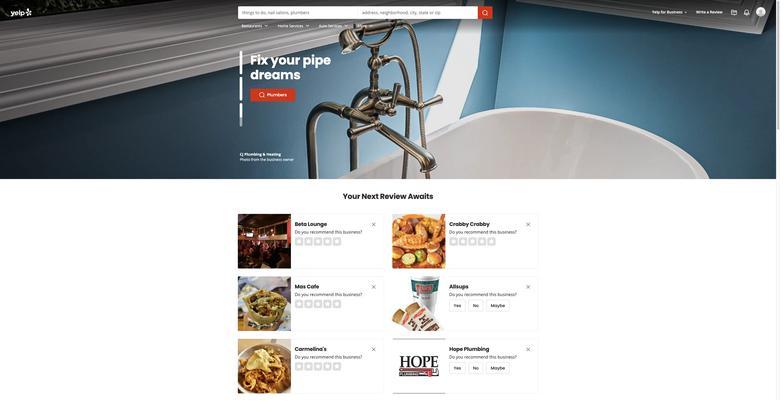 Task type: describe. For each thing, give the bounding box(es) containing it.
do you recommend this business? for mas cafe
[[295, 292, 362, 298]]

cj plumbing & heating photo from the business owner
[[240, 152, 294, 162]]

business? for beta lounge
[[343, 230, 362, 235]]

24 search v2 image
[[259, 92, 265, 98]]

next
[[362, 192, 379, 202]]

recommend for beta lounge
[[310, 230, 334, 235]]

you for allsups
[[456, 292, 463, 298]]

more link
[[354, 19, 378, 34]]

beta lounge link
[[295, 221, 361, 228]]

do you recommend this business? for beta lounge
[[295, 230, 362, 235]]

do for carmelina's
[[295, 355, 300, 360]]

your
[[343, 192, 360, 202]]

no for allsups
[[473, 303, 479, 309]]

16 chevron down v2 image
[[684, 10, 688, 14]]

(no rating) image down carmelina's
[[295, 363, 341, 371]]

allsups link
[[449, 283, 515, 291]]

recommend for mas cafe
[[310, 292, 334, 298]]

business? for hope plumbing
[[498, 355, 517, 360]]

you for hope plumbing
[[456, 355, 463, 360]]

(no rating) image for lounge
[[295, 238, 341, 246]]

recommend for crabby crabby
[[464, 230, 488, 235]]

photo of allsups image
[[392, 277, 445, 332]]

maybe for hope plumbing
[[491, 366, 505, 372]]

do for crabby crabby
[[449, 230, 455, 235]]

beta lounge
[[295, 221, 327, 228]]

do you recommend this business? for allsups
[[449, 292, 517, 298]]

fix
[[250, 52, 268, 69]]

&
[[263, 152, 266, 157]]

yes for allsups
[[454, 303, 461, 309]]

pipe
[[303, 52, 331, 69]]

yelp for business button
[[650, 7, 690, 17]]

user actions element
[[648, 7, 773, 39]]

dreams
[[250, 66, 300, 84]]

no button for allsups
[[469, 300, 483, 312]]

plumbers link
[[250, 89, 295, 101]]

24 chevron down v2 image for home services
[[304, 23, 311, 29]]

plumbing for cj
[[244, 152, 262, 157]]

crabby crabby link
[[449, 221, 515, 228]]

restaurants link
[[237, 19, 274, 34]]

this for carmelina's
[[335, 355, 342, 360]]

maybe button for hope plumbing
[[486, 363, 510, 374]]

this for hope plumbing
[[489, 355, 497, 360]]

lounge
[[308, 221, 327, 228]]

this for beta lounge
[[335, 230, 342, 235]]

search image
[[482, 10, 488, 16]]

2 vertical spatial dismiss card image
[[371, 347, 377, 353]]

24 chevron down v2 image
[[368, 23, 374, 29]]

photo of carmelina's image
[[238, 339, 291, 394]]

2 select slide image from the top
[[240, 77, 242, 101]]

business
[[667, 10, 683, 15]]

plumbing for hope
[[464, 346, 489, 353]]

yes for hope plumbing
[[454, 366, 461, 372]]

cj
[[240, 152, 243, 157]]

do for allsups
[[449, 292, 455, 298]]

1 crabby from the left
[[449, 221, 469, 228]]

photo
[[240, 157, 250, 162]]

yelp for business
[[652, 10, 683, 15]]

recommend for carmelina's
[[310, 355, 334, 360]]

do for beta lounge
[[295, 230, 300, 235]]

this for mas cafe
[[335, 292, 342, 298]]

restaurants
[[242, 23, 262, 28]]

maybe for allsups
[[491, 303, 505, 309]]

business categories element
[[237, 19, 766, 34]]

from
[[251, 157, 259, 162]]

tyler b. image
[[756, 7, 766, 17]]

hope plumbing
[[449, 346, 489, 353]]

no for hope plumbing
[[473, 366, 479, 372]]

mas cafe
[[295, 283, 319, 291]]

hope
[[449, 346, 463, 353]]

rating element for cafe
[[295, 300, 341, 309]]

mas cafe link
[[295, 283, 361, 291]]

home services
[[278, 23, 303, 28]]

photo of crabby crabby image
[[392, 214, 445, 269]]

home
[[278, 23, 288, 28]]

auto services link
[[315, 19, 354, 34]]

cj plumbing & heating link
[[240, 152, 281, 157]]

yes button for allsups
[[449, 300, 466, 312]]

owner
[[283, 157, 294, 162]]

write
[[696, 10, 706, 15]]



Task type: vqa. For each thing, say whether or not it's contained in the screenshot.
the top Yogurt
no



Task type: locate. For each thing, give the bounding box(es) containing it.
allsups
[[449, 283, 469, 291]]

do down crabby crabby
[[449, 230, 455, 235]]

Near text field
[[362, 10, 474, 16]]

business? down hope plumbing link
[[498, 355, 517, 360]]

hope plumbing link
[[449, 346, 515, 353]]

2 yes button from the top
[[449, 363, 466, 374]]

0 horizontal spatial crabby
[[449, 221, 469, 228]]

do you recommend this business? down mas cafe link
[[295, 292, 362, 298]]

dismiss card image
[[371, 222, 377, 228], [525, 284, 531, 290], [525, 347, 531, 353]]

this down beta lounge link
[[335, 230, 342, 235]]

rating element for crabby
[[449, 238, 496, 246]]

(no rating) image down cafe
[[295, 300, 341, 309]]

None search field
[[0, 0, 776, 39], [238, 6, 494, 19], [0, 0, 776, 39], [238, 6, 494, 19]]

1 yes from the top
[[454, 303, 461, 309]]

plumbing inside cj plumbing & heating photo from the business owner
[[244, 152, 262, 157]]

you down mas cafe
[[302, 292, 309, 298]]

1 none field from the left
[[242, 10, 354, 16]]

recommend
[[310, 230, 334, 235], [464, 230, 488, 235], [310, 292, 334, 298], [464, 292, 488, 298], [310, 355, 334, 360], [464, 355, 488, 360]]

recommend for allsups
[[464, 292, 488, 298]]

1 vertical spatial yes button
[[449, 363, 466, 374]]

do you recommend this business? down crabby crabby link on the right bottom of the page
[[449, 230, 517, 235]]

you for carmelina's
[[302, 355, 309, 360]]

plumbing right hope at the bottom right of page
[[464, 346, 489, 353]]

services for auto services
[[328, 23, 342, 28]]

business? down carmelina's link on the bottom left of page
[[343, 355, 362, 360]]

auto
[[319, 23, 327, 28]]

1 vertical spatial review
[[380, 192, 407, 202]]

1 no button from the top
[[469, 300, 483, 312]]

this down hope plumbing link
[[489, 355, 497, 360]]

business? down beta lounge link
[[343, 230, 362, 235]]

business? for carmelina's
[[343, 355, 362, 360]]

services right home
[[289, 23, 303, 28]]

0 vertical spatial maybe
[[491, 303, 505, 309]]

no button down hope plumbing link
[[469, 363, 483, 374]]

yes button down hope at the bottom right of page
[[449, 363, 466, 374]]

do you recommend this business? down hope plumbing link
[[449, 355, 517, 360]]

business? for crabby crabby
[[498, 230, 517, 235]]

24 chevron down v2 image inside home services link
[[304, 23, 311, 29]]

you for crabby crabby
[[456, 230, 463, 235]]

no button for hope plumbing
[[469, 363, 483, 374]]

maybe button for allsups
[[486, 300, 510, 312]]

24 chevron down v2 image for auto services
[[343, 23, 349, 29]]

you for beta lounge
[[302, 230, 309, 235]]

0 horizontal spatial plumbing
[[244, 152, 262, 157]]

heating
[[266, 152, 281, 157]]

24 chevron down v2 image inside 'auto services' link
[[343, 23, 349, 29]]

business
[[267, 157, 282, 162]]

0 vertical spatial no button
[[469, 300, 483, 312]]

1 horizontal spatial review
[[710, 10, 723, 15]]

yes
[[454, 303, 461, 309], [454, 366, 461, 372]]

you
[[302, 230, 309, 235], [456, 230, 463, 235], [302, 292, 309, 298], [456, 292, 463, 298], [302, 355, 309, 360], [456, 355, 463, 360]]

2 no button from the top
[[469, 363, 483, 374]]

write a review
[[696, 10, 723, 15]]

1 vertical spatial dismiss card image
[[525, 284, 531, 290]]

1 services from the left
[[289, 23, 303, 28]]

0 vertical spatial plumbing
[[244, 152, 262, 157]]

1 vertical spatial no button
[[469, 363, 483, 374]]

0 vertical spatial maybe button
[[486, 300, 510, 312]]

(no rating) image for crabby
[[449, 238, 496, 246]]

review right next on the left of the page
[[380, 192, 407, 202]]

3 24 chevron down v2 image from the left
[[343, 23, 349, 29]]

1 vertical spatial plumbing
[[464, 346, 489, 353]]

Find text field
[[242, 10, 354, 16]]

1 yes button from the top
[[449, 300, 466, 312]]

recommend down mas cafe link
[[310, 292, 334, 298]]

do down mas
[[295, 292, 300, 298]]

photo of hope plumbing image
[[392, 339, 445, 394]]

yes button down allsups
[[449, 300, 466, 312]]

rating element for lounge
[[295, 238, 341, 246]]

2 crabby from the left
[[470, 221, 490, 228]]

no down hope plumbing link
[[473, 366, 479, 372]]

recommend down crabby crabby link on the right bottom of the page
[[464, 230, 488, 235]]

maybe down hope plumbing link
[[491, 366, 505, 372]]

1 vertical spatial maybe
[[491, 366, 505, 372]]

1 horizontal spatial services
[[328, 23, 342, 28]]

your next review awaits
[[343, 192, 433, 202]]

2 yes from the top
[[454, 366, 461, 372]]

business? down mas cafe link
[[343, 292, 362, 298]]

home services link
[[274, 19, 315, 34]]

2 none field from the left
[[362, 10, 474, 16]]

maybe
[[491, 303, 505, 309], [491, 366, 505, 372]]

carmelina's
[[295, 346, 327, 353]]

None radio
[[314, 238, 322, 246], [323, 238, 332, 246], [449, 238, 458, 246], [459, 238, 467, 246], [295, 300, 303, 309], [314, 300, 322, 309], [314, 363, 322, 371], [323, 363, 332, 371], [333, 363, 341, 371], [314, 238, 322, 246], [323, 238, 332, 246], [449, 238, 458, 246], [459, 238, 467, 246], [295, 300, 303, 309], [314, 300, 322, 309], [314, 363, 322, 371], [323, 363, 332, 371], [333, 363, 341, 371]]

beta
[[295, 221, 307, 228]]

business?
[[343, 230, 362, 235], [498, 230, 517, 235], [343, 292, 362, 298], [498, 292, 517, 298], [343, 355, 362, 360], [498, 355, 517, 360]]

maybe button down allsups link
[[486, 300, 510, 312]]

24 chevron down v2 image right "auto services"
[[343, 23, 349, 29]]

(no rating) image down crabby crabby
[[449, 238, 496, 246]]

recommend down carmelina's link on the bottom left of page
[[310, 355, 334, 360]]

(no rating) image for cafe
[[295, 300, 341, 309]]

no
[[473, 303, 479, 309], [473, 366, 479, 372]]

you down beta
[[302, 230, 309, 235]]

plumbing up from on the left top of page
[[244, 152, 262, 157]]

review for next
[[380, 192, 407, 202]]

None field
[[242, 10, 354, 16], [362, 10, 474, 16]]

business? for mas cafe
[[343, 292, 362, 298]]

None radio
[[295, 238, 303, 246], [304, 238, 313, 246], [333, 238, 341, 246], [468, 238, 477, 246], [478, 238, 486, 246], [487, 238, 496, 246], [304, 300, 313, 309], [323, 300, 332, 309], [333, 300, 341, 309], [295, 363, 303, 371], [304, 363, 313, 371], [295, 238, 303, 246], [304, 238, 313, 246], [333, 238, 341, 246], [468, 238, 477, 246], [478, 238, 486, 246], [487, 238, 496, 246], [304, 300, 313, 309], [323, 300, 332, 309], [333, 300, 341, 309], [295, 363, 303, 371], [304, 363, 313, 371]]

do for mas cafe
[[295, 292, 300, 298]]

the
[[260, 157, 266, 162]]

yes button
[[449, 300, 466, 312], [449, 363, 466, 374]]

explore banner section banner
[[0, 0, 776, 179]]

dismiss card image for lounge
[[371, 222, 377, 228]]

2 24 chevron down v2 image from the left
[[304, 23, 311, 29]]

maybe button down hope plumbing link
[[486, 363, 510, 374]]

services right auto
[[328, 23, 342, 28]]

do for hope plumbing
[[449, 355, 455, 360]]

recommend down allsups link
[[464, 292, 488, 298]]

more
[[358, 23, 367, 28]]

dismiss card image
[[525, 222, 531, 228], [371, 284, 377, 290], [371, 347, 377, 353]]

none field near
[[362, 10, 474, 16]]

services for home services
[[289, 23, 303, 28]]

you down hope at the bottom right of page
[[456, 355, 463, 360]]

maybe down allsups link
[[491, 303, 505, 309]]

no button down allsups link
[[469, 300, 483, 312]]

0 vertical spatial dismiss card image
[[371, 222, 377, 228]]

notifications image
[[744, 9, 750, 16]]

24 chevron down v2 image for restaurants
[[263, 23, 270, 29]]

1 vertical spatial no
[[473, 366, 479, 372]]

you down crabby crabby
[[456, 230, 463, 235]]

24 chevron down v2 image left auto
[[304, 23, 311, 29]]

awaits
[[408, 192, 433, 202]]

auto services
[[319, 23, 342, 28]]

2 maybe button from the top
[[486, 363, 510, 374]]

0 vertical spatial review
[[710, 10, 723, 15]]

crabby crabby
[[449, 221, 490, 228]]

2 no from the top
[[473, 366, 479, 372]]

projects image
[[731, 9, 737, 16]]

do you recommend this business? for crabby crabby
[[449, 230, 517, 235]]

you down carmelina's
[[302, 355, 309, 360]]

review inside user actions element
[[710, 10, 723, 15]]

1 select slide image from the top
[[240, 51, 242, 74]]

yes down hope at the bottom right of page
[[454, 366, 461, 372]]

2 services from the left
[[328, 23, 342, 28]]

do you recommend this business?
[[295, 230, 362, 235], [449, 230, 517, 235], [295, 292, 362, 298], [449, 292, 517, 298], [295, 355, 362, 360], [449, 355, 517, 360]]

rating element down carmelina's
[[295, 363, 341, 371]]

this for crabby crabby
[[489, 230, 497, 235]]

cafe
[[307, 283, 319, 291]]

0 vertical spatial yes
[[454, 303, 461, 309]]

0 horizontal spatial 24 chevron down v2 image
[[263, 23, 270, 29]]

do down beta
[[295, 230, 300, 235]]

rating element down lounge on the left bottom of the page
[[295, 238, 341, 246]]

24 chevron down v2 image inside restaurants link
[[263, 23, 270, 29]]

mas
[[295, 283, 306, 291]]

24 chevron down v2 image right restaurants
[[263, 23, 270, 29]]

photo of beta lounge image
[[238, 214, 291, 269]]

this down allsups link
[[489, 292, 497, 298]]

2 vertical spatial dismiss card image
[[525, 347, 531, 353]]

0 horizontal spatial review
[[380, 192, 407, 202]]

recommend for hope plumbing
[[464, 355, 488, 360]]

this down mas cafe link
[[335, 292, 342, 298]]

1 vertical spatial yes
[[454, 366, 461, 372]]

dismiss card image for crabby
[[525, 222, 531, 228]]

2 maybe from the top
[[491, 366, 505, 372]]

do down carmelina's
[[295, 355, 300, 360]]

yes down allsups
[[454, 303, 461, 309]]

(no rating) image
[[295, 238, 341, 246], [449, 238, 496, 246], [295, 300, 341, 309], [295, 363, 341, 371]]

do you recommend this business? down beta lounge link
[[295, 230, 362, 235]]

0 vertical spatial dismiss card image
[[525, 222, 531, 228]]

1 24 chevron down v2 image from the left
[[263, 23, 270, 29]]

1 maybe button from the top
[[486, 300, 510, 312]]

do
[[295, 230, 300, 235], [449, 230, 455, 235], [295, 292, 300, 298], [449, 292, 455, 298], [295, 355, 300, 360], [449, 355, 455, 360]]

rating element down cafe
[[295, 300, 341, 309]]

(no rating) image down lounge on the left bottom of the page
[[295, 238, 341, 246]]

your
[[271, 52, 300, 69]]

none field find
[[242, 10, 354, 16]]

review
[[710, 10, 723, 15], [380, 192, 407, 202]]

crabby
[[449, 221, 469, 228], [470, 221, 490, 228]]

this
[[335, 230, 342, 235], [489, 230, 497, 235], [335, 292, 342, 298], [489, 292, 497, 298], [335, 355, 342, 360], [489, 355, 497, 360]]

yes button for hope plumbing
[[449, 363, 466, 374]]

do you recommend this business? for hope plumbing
[[449, 355, 517, 360]]

do down allsups
[[449, 292, 455, 298]]

2 horizontal spatial 24 chevron down v2 image
[[343, 23, 349, 29]]

do down hope at the bottom right of page
[[449, 355, 455, 360]]

photo of mas cafe image
[[238, 277, 291, 332]]

business? for allsups
[[498, 292, 517, 298]]

3 select slide image from the top
[[240, 95, 242, 119]]

0 horizontal spatial none field
[[242, 10, 354, 16]]

plumbers
[[267, 92, 287, 98]]

plumbing
[[244, 152, 262, 157], [464, 346, 489, 353]]

write a review link
[[694, 7, 725, 17]]

1 vertical spatial maybe button
[[486, 363, 510, 374]]

do you recommend this business? down allsups link
[[449, 292, 517, 298]]

0 vertical spatial yes button
[[449, 300, 466, 312]]

no down allsups link
[[473, 303, 479, 309]]

you down allsups
[[456, 292, 463, 298]]

business? down crabby crabby link on the right bottom of the page
[[498, 230, 517, 235]]

1 no from the top
[[473, 303, 479, 309]]

rating element
[[295, 238, 341, 246], [449, 238, 496, 246], [295, 300, 341, 309], [295, 363, 341, 371]]

you for mas cafe
[[302, 292, 309, 298]]

1 horizontal spatial crabby
[[470, 221, 490, 228]]

dismiss card image for plumbing
[[525, 347, 531, 353]]

do you recommend this business? down carmelina's link on the bottom left of page
[[295, 355, 362, 360]]

no button
[[469, 300, 483, 312], [469, 363, 483, 374]]

this for allsups
[[489, 292, 497, 298]]

0 vertical spatial no
[[473, 303, 479, 309]]

a
[[707, 10, 709, 15]]

review for a
[[710, 10, 723, 15]]

for
[[661, 10, 666, 15]]

dismiss card image for cafe
[[371, 284, 377, 290]]

maybe button
[[486, 300, 510, 312], [486, 363, 510, 374]]

fix your pipe dreams
[[250, 52, 331, 84]]

1 horizontal spatial none field
[[362, 10, 474, 16]]

business? down allsups link
[[498, 292, 517, 298]]

1 horizontal spatial 24 chevron down v2 image
[[304, 23, 311, 29]]

yelp
[[652, 10, 660, 15]]

24 chevron down v2 image
[[263, 23, 270, 29], [304, 23, 311, 29], [343, 23, 349, 29]]

1 horizontal spatial plumbing
[[464, 346, 489, 353]]

services
[[289, 23, 303, 28], [328, 23, 342, 28]]

select slide image
[[240, 51, 242, 74], [240, 77, 242, 101], [240, 95, 242, 119]]

this down carmelina's link on the bottom left of page
[[335, 355, 342, 360]]

recommend down hope plumbing link
[[464, 355, 488, 360]]

1 maybe from the top
[[491, 303, 505, 309]]

carmelina's link
[[295, 346, 361, 353]]

0 horizontal spatial services
[[289, 23, 303, 28]]

1 vertical spatial dismiss card image
[[371, 284, 377, 290]]

review right a
[[710, 10, 723, 15]]

this down crabby crabby link on the right bottom of the page
[[489, 230, 497, 235]]

rating element down crabby crabby
[[449, 238, 496, 246]]

recommend down lounge on the left bottom of the page
[[310, 230, 334, 235]]

do you recommend this business? for carmelina's
[[295, 355, 362, 360]]



